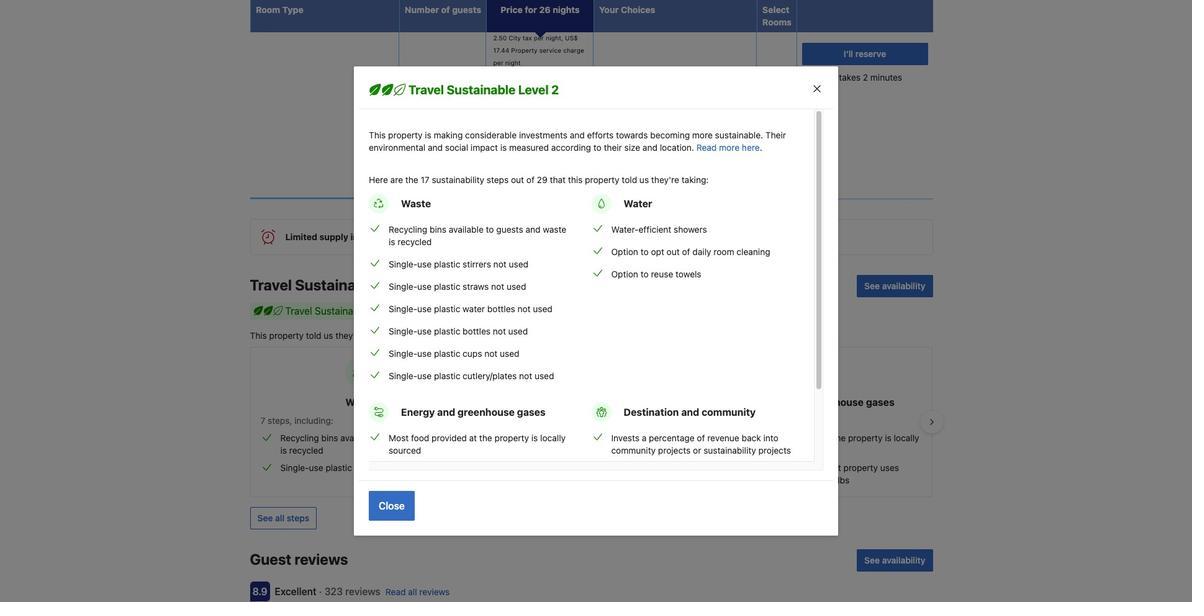 Task type: locate. For each thing, give the bounding box(es) containing it.
us down size
[[640, 175, 649, 185]]

1 horizontal spatial most food provided at the property is locally sourced
[[742, 433, 919, 456]]

1 vertical spatial for
[[402, 232, 414, 242]]

more inside the this property is making considerable investments and efforts towards becoming more sustainable. their environmental and social impact is measured according to their size and location.
[[692, 130, 713, 140]]

2 food from the left
[[765, 433, 783, 444]]

read for read more here .
[[697, 142, 717, 153]]

locally inside 'travel sustainable level 2' dialog
[[540, 433, 566, 443]]

0 vertical spatial level
[[518, 83, 549, 97]]

water- inside carousel "region"
[[511, 433, 539, 444]]

16.25 % tax, us$ 2.50 city tax per night, us$ 17.44 property service charge per night down price for 26 nights
[[493, 22, 584, 66]]

1 projects from the left
[[658, 445, 691, 456]]

steps, right 4 at the right
[[730, 416, 755, 426]]

most inside 'travel sustainable level 2' dialog
[[389, 433, 409, 443]]

pay
[[708, 112, 721, 121]]

1 horizontal spatial this
[[369, 130, 386, 140]]

water- left our
[[611, 224, 639, 235]]

2 provided from the left
[[785, 433, 821, 444]]

1 tax, from the top
[[553, 22, 568, 29]]

at inside 'travel sustainable level 2' dialog
[[469, 433, 477, 443]]

1 steps, from the left
[[268, 416, 292, 426]]

29
[[537, 175, 548, 185], [430, 331, 441, 341]]

1 vertical spatial bins
[[321, 433, 338, 444]]

1 vertical spatial city
[[509, 154, 521, 162]]

1 food from the left
[[411, 433, 429, 443]]

efficient down 3 steps, including:
[[539, 433, 572, 444]]

food inside carousel "region"
[[765, 433, 783, 444]]

17.44
[[493, 46, 509, 54], [493, 167, 509, 174]]

reviews
[[295, 551, 348, 569], [345, 587, 381, 598], [419, 587, 450, 598]]

2
[[863, 72, 868, 83], [551, 83, 559, 97], [396, 306, 401, 317]]

this right that
[[568, 175, 583, 185]]

recycling inside 'travel sustainable level 2' dialog
[[389, 224, 427, 235]]

see availability
[[865, 281, 926, 292], [865, 555, 926, 566]]

1 horizontal spatial energy and greenhouse gases
[[750, 397, 895, 408]]

sustainability down revenue
[[704, 445, 756, 456]]

option down on
[[611, 247, 638, 257]]

8.9
[[252, 587, 267, 598]]

property
[[511, 46, 538, 54], [511, 167, 538, 174]]

option to opt out of daily room cleaning down invests
[[511, 451, 670, 461]]

17 right taking
[[393, 331, 402, 341]]

uses
[[880, 463, 899, 473]]

available
[[449, 224, 484, 235], [341, 433, 375, 444]]

2 occupancy image from the left
[[411, 84, 419, 92]]

2 inside 'travel sustainable level 2' dialog
[[551, 83, 559, 97]]

on
[[632, 232, 642, 242]]

0 vertical spatial read
[[697, 142, 717, 153]]

1 17.44 from the top
[[493, 46, 509, 54]]

2 property from the top
[[511, 167, 538, 174]]

3 steps, from the left
[[730, 416, 755, 426]]

travel sustainable level 2 inside dialog
[[409, 83, 559, 97]]

1 horizontal spatial energy
[[750, 397, 784, 408]]

recycled inside 'travel sustainable level 2' dialog
[[398, 237, 432, 247]]

sustainability inside invests a percentage of revenue back into community projects or sustainability projects
[[704, 445, 756, 456]]

your choices
[[599, 4, 655, 15]]

0 vertical spatial 17.44
[[493, 46, 509, 54]]

steps, right 3
[[499, 416, 524, 426]]

1 vertical spatial in
[[351, 232, 358, 242]]

tax down price for 26 nights
[[523, 34, 532, 41]]

1 most food provided at the property is locally sourced from the left
[[389, 433, 566, 456]]

1 charge from the top
[[563, 46, 584, 54]]

availability for guest reviews
[[882, 555, 926, 566]]

most food provided at the property is locally sourced inside carousel "region"
[[742, 433, 919, 456]]

0 vertical spatial 16.25 % tax, us$ 2.50 city tax per night, us$ 17.44 property service charge per night
[[493, 22, 584, 66]]

2 right the 'takes'
[[863, 72, 868, 83]]

0 vertical spatial told
[[622, 175, 637, 185]]

not
[[494, 259, 507, 270], [491, 281, 504, 292], [518, 304, 531, 314], [493, 326, 506, 337], [485, 348, 498, 359], [519, 371, 532, 381], [385, 463, 398, 473]]

0 vertical spatial cleaning
[[737, 247, 770, 257]]

water-
[[611, 224, 639, 235], [511, 433, 539, 444]]

available inside carousel "region"
[[341, 433, 375, 444]]

locally up uses
[[894, 433, 919, 444]]

water-efficient showers
[[611, 224, 707, 235], [511, 433, 607, 444]]

17 inside 'travel sustainable level 2' dialog
[[421, 175, 430, 185]]

opt down our
[[651, 247, 664, 257]]

single- inside carousel "region"
[[280, 463, 309, 473]]

1 horizontal spatial community
[[702, 407, 756, 418]]

1 vertical spatial read
[[386, 587, 406, 598]]

1 vertical spatial option
[[611, 269, 638, 279]]

bulbs
[[828, 475, 850, 486]]

is
[[425, 130, 431, 140], [500, 142, 507, 153], [389, 237, 395, 247], [531, 433, 538, 443], [885, 433, 892, 444], [280, 446, 287, 456]]

greenhouse inside 'travel sustainable level 2' dialog
[[458, 407, 515, 418]]

1 vertical spatial guests
[[496, 224, 523, 235]]

2 night from the top
[[505, 179, 521, 187]]

night up $7,533
[[505, 59, 521, 66]]

1 horizontal spatial bins
[[430, 224, 447, 235]]

17 down environmental
[[421, 175, 430, 185]]

not up close
[[385, 463, 398, 473]]

this for this property is making considerable investments and efforts towards becoming more sustainable. their environmental and social impact is measured according to their size and location.
[[369, 130, 386, 140]]

use inside "region"
[[309, 463, 323, 473]]

2 projects from the left
[[759, 445, 791, 456]]

stirrers up close
[[354, 463, 383, 473]]

single-use plastic stirrers not used up close
[[280, 463, 420, 473]]

showers left invests
[[574, 433, 607, 444]]

0 vertical spatial stirrers
[[463, 259, 491, 270]]

greenhouse
[[807, 397, 864, 408], [458, 407, 515, 418]]

steps inside button
[[287, 513, 309, 524]]

see availability button for travel sustainable property
[[857, 275, 933, 298]]

steps down impact
[[487, 175, 509, 185]]

17.44 up $7,533
[[493, 46, 509, 54]]

1 horizontal spatial read
[[697, 142, 717, 153]]

see availability for guest reviews
[[865, 555, 926, 566]]

0 vertical spatial room
[[714, 247, 734, 257]]

1 vertical spatial showers
[[574, 433, 607, 444]]

service down 26
[[539, 46, 561, 54]]

0 horizontal spatial stirrers
[[354, 463, 383, 473]]

charge up that
[[563, 167, 584, 174]]

travel down limited
[[250, 277, 292, 294]]

not inside carousel "region"
[[385, 463, 398, 473]]

including: up into
[[757, 416, 796, 426]]

0 horizontal spatial are
[[390, 175, 403, 185]]

availability
[[882, 281, 926, 292], [882, 555, 926, 566]]

0 vertical spatial available
[[449, 224, 484, 235]]

water left destination
[[577, 397, 606, 408]]

including: for waste
[[295, 416, 333, 426]]

property down the price
[[511, 46, 538, 54]]

1 including: from the left
[[295, 416, 333, 426]]

guest reviews element
[[250, 550, 852, 570]]

0 horizontal spatial available
[[341, 433, 375, 444]]

per down impact
[[493, 179, 503, 187]]

travel down travel sustainable property
[[285, 306, 312, 317]]

water-efficient showers up the option to reuse towels at the right
[[611, 224, 707, 235]]

recycling left dates:
[[389, 224, 427, 235]]

1 horizontal spatial us
[[640, 175, 649, 185]]

of inside invests a percentage of revenue back into community projects or sustainability projects
[[697, 433, 705, 443]]

1 vertical spatial all
[[408, 587, 417, 598]]

2 sourced from the left
[[742, 446, 775, 456]]

water
[[463, 304, 485, 314]]

1 vertical spatial tax
[[523, 154, 532, 162]]

0 vertical spatial us
[[640, 175, 649, 185]]

waste
[[543, 224, 566, 235], [435, 433, 458, 444]]

1 % from the top
[[546, 22, 551, 29]]

1 vertical spatial availability
[[882, 555, 926, 566]]

sourced up close
[[389, 445, 421, 456]]

this inside the this property is making considerable investments and efforts towards becoming more sustainable. their environmental and social impact is measured according to their size and location.
[[369, 130, 386, 140]]

water-efficient showers inside carousel "region"
[[511, 433, 607, 444]]

1 horizontal spatial in
[[627, 6, 633, 15]]

daily
[[693, 247, 711, 257], [593, 451, 611, 461]]

1 locally from the left
[[540, 433, 566, 443]]

0 horizontal spatial steps,
[[268, 416, 292, 426]]

occupancy image
[[403, 84, 411, 92], [411, 84, 419, 92], [427, 84, 435, 92]]

1 vertical spatial service
[[539, 167, 561, 174]]

.
[[760, 142, 762, 153]]

0 horizontal spatial gases
[[517, 407, 546, 418]]

bins inside carousel "region"
[[321, 433, 338, 444]]

efficient down "lighting" at bottom
[[774, 475, 807, 486]]

water up on
[[624, 198, 652, 209]]

2 tax from the top
[[523, 154, 532, 162]]

sustainability for invests a percentage of revenue back into community projects or sustainability projects
[[704, 445, 756, 456]]

city down the price
[[509, 34, 521, 41]]

size
[[625, 142, 640, 153]]

0 horizontal spatial community
[[611, 445, 656, 456]]

1 vertical spatial waste
[[435, 433, 458, 444]]

1 see availability button from the top
[[857, 275, 933, 298]]

they're left taking
[[336, 331, 364, 341]]

to
[[594, 142, 602, 153], [486, 224, 494, 235], [641, 247, 649, 257], [641, 269, 649, 279], [378, 433, 386, 444], [541, 451, 549, 461]]

level up taking
[[370, 306, 393, 317]]

2 vertical spatial sustainability
[[704, 445, 756, 456]]

1 horizontal spatial room
[[714, 247, 734, 257]]

not right straws
[[491, 281, 504, 292]]

steps inside 'travel sustainable level 2' dialog
[[487, 175, 509, 185]]

water-efficient showers inside 'travel sustainable level 2' dialog
[[611, 224, 707, 235]]

cleaning inside carousel "region"
[[637, 451, 670, 461]]

1 horizontal spatial level
[[518, 83, 549, 97]]

is down considerable
[[500, 142, 507, 153]]

water- down 3 steps, including:
[[511, 433, 539, 444]]

sustainable down travel sustainable property
[[315, 306, 367, 317]]

0 horizontal spatial food
[[411, 433, 429, 443]]

they're left taking:
[[651, 175, 679, 185]]

towels
[[676, 269, 702, 279]]

travel
[[409, 83, 444, 97], [250, 277, 292, 294], [285, 306, 312, 317]]

steps, right 7
[[268, 416, 292, 426]]

opt inside 'travel sustainable level 2' dialog
[[651, 247, 664, 257]]

1 vertical spatial see availability
[[865, 555, 926, 566]]

see for guest reviews
[[865, 555, 880, 566]]

read more here button
[[697, 142, 760, 154]]

energy
[[750, 397, 784, 408], [401, 407, 435, 418]]

·
[[319, 587, 322, 598]]

cleaning
[[737, 247, 770, 257], [637, 451, 670, 461]]

1 vertical spatial this
[[521, 232, 536, 242]]

per up $7,533
[[493, 59, 503, 66]]

0 vertical spatial 29
[[537, 175, 548, 185]]

1 sourced from the left
[[389, 445, 421, 456]]

recycling inside carousel "region"
[[280, 433, 319, 444]]

available inside 'travel sustainable level 2' dialog
[[449, 224, 484, 235]]

0 vertical spatial see availability button
[[857, 275, 933, 298]]

0 horizontal spatial bins
[[321, 433, 338, 444]]

bins
[[430, 224, 447, 235], [321, 433, 338, 444]]

night, down 26
[[546, 34, 563, 41]]

recycling bins available to guests and waste is recycled inside 'travel sustainable level 2' dialog
[[389, 224, 566, 247]]

17.44 down excluded: at the top left
[[493, 167, 509, 174]]

1 vertical spatial this
[[250, 331, 267, 341]]

occupancy image
[[419, 84, 427, 92]]

1 vertical spatial efficient
[[539, 433, 572, 444]]

0 vertical spatial water-
[[611, 224, 639, 235]]

1 vertical spatial tax,
[[553, 142, 568, 149]]

recycling bins available to guests and waste is recycled
[[389, 224, 566, 247], [280, 433, 458, 456]]

most inside most lighting throughout property uses energy-efficient led bulbs
[[742, 463, 762, 473]]

sustainability for this property told us they're taking 17 out of 29 sustainability steps.
[[443, 331, 495, 341]]

food
[[411, 433, 429, 443], [765, 433, 783, 444]]

1 horizontal spatial including:
[[526, 416, 565, 426]]

plastic inside carousel "region"
[[326, 463, 352, 473]]

your
[[416, 232, 435, 242]]

are right the here
[[390, 175, 403, 185]]

water-efficient showers down 3 steps, including:
[[511, 433, 607, 444]]

at
[[723, 112, 730, 121], [469, 433, 477, 443], [823, 433, 831, 444]]

2 see availability button from the top
[[857, 550, 933, 572]]

0 horizontal spatial daily
[[593, 451, 611, 461]]

cups
[[463, 348, 482, 359]]

recycling down the 7 steps, including:
[[280, 433, 319, 444]]

2.50 down excluded: at the top left
[[493, 154, 507, 162]]

1 availability from the top
[[882, 281, 926, 292]]

recycled left dates:
[[398, 237, 432, 247]]

16.25 % tax, us$ 2.50 city tax per night, us$ 17.44 property service charge per night down investments
[[493, 142, 584, 187]]

free wifi
[[267, 5, 300, 14]]

2 2.50 from the top
[[493, 154, 507, 162]]

19
[[467, 232, 476, 242]]

are inside 'travel sustainable level 2' dialog
[[390, 175, 403, 185]]

night, down according
[[546, 154, 563, 162]]

0 horizontal spatial sourced
[[389, 445, 421, 456]]

1 vertical spatial 16.25
[[527, 142, 544, 149]]

single-use plastic cups not used
[[389, 348, 520, 359]]

projects
[[658, 445, 691, 456], [759, 445, 791, 456]]

0 vertical spatial sustainable
[[447, 83, 516, 97]]

sustainable.
[[715, 130, 763, 140]]

property up here are the 17 sustainability steps out of 29 that this property told us they're taking:
[[511, 167, 538, 174]]

2 see availability from the top
[[865, 555, 926, 566]]

1 vertical spatial recycling bins available to guests and waste is recycled
[[280, 433, 458, 456]]

3
[[492, 416, 497, 426]]

of inside carousel "region"
[[582, 451, 590, 461]]

%
[[546, 22, 551, 29], [546, 142, 551, 149]]

0 vertical spatial night
[[505, 59, 521, 66]]

projects down percentage
[[658, 445, 691, 456]]

0 vertical spatial tax,
[[553, 22, 568, 29]]

is left "making"
[[425, 130, 431, 140]]

the right the here
[[405, 175, 418, 185]]

2 steps, from the left
[[499, 416, 524, 426]]

this inside 'travel sustainable level 2' dialog
[[568, 175, 583, 185]]

opt down 3 steps, including:
[[551, 451, 564, 461]]

pay
[[613, 6, 625, 15]]

1 horizontal spatial projects
[[759, 445, 791, 456]]

0 vertical spatial 2.50
[[493, 34, 507, 41]]

1 vertical spatial community
[[611, 445, 656, 456]]

1 16.25 from the top
[[527, 22, 544, 29]]

2 locally from the left
[[894, 433, 919, 444]]

% down investments
[[546, 142, 551, 149]]

guests
[[452, 4, 481, 15], [496, 224, 523, 235], [388, 433, 415, 444]]

1 vertical spatial daily
[[593, 451, 611, 461]]

tax, down investments
[[553, 142, 568, 149]]

0 horizontal spatial steps
[[287, 513, 309, 524]]

1 vertical spatial recycled
[[289, 446, 323, 456]]

travel up "making"
[[409, 83, 444, 97]]

2 most food provided at the property is locally sourced from the left
[[742, 433, 919, 456]]

this for property
[[568, 175, 583, 185]]

1 property from the top
[[511, 46, 538, 54]]

bottles
[[487, 304, 515, 314], [463, 326, 491, 337]]

close
[[379, 501, 405, 512]]

read inside 'travel sustainable level 2' dialog
[[697, 142, 717, 153]]

0 horizontal spatial provided
[[432, 433, 467, 443]]

the inside carousel "region"
[[833, 433, 846, 444]]

out
[[511, 175, 524, 185], [667, 247, 680, 257], [404, 331, 417, 341], [567, 451, 580, 461]]

projects down into
[[759, 445, 791, 456]]

guests inside carousel "region"
[[388, 433, 415, 444]]

steps, for energy and greenhouse gases
[[730, 416, 755, 426]]

1 vertical spatial property
[[511, 167, 538, 174]]

daily up towels
[[693, 247, 711, 257]]

our
[[644, 232, 657, 242]]

1 horizontal spatial opt
[[651, 247, 664, 257]]

carousel region
[[240, 342, 943, 503]]

water inside carousel "region"
[[577, 397, 606, 408]]

0 vertical spatial guests
[[452, 4, 481, 15]]

including: right 7
[[295, 416, 333, 426]]

gases inside carousel "region"
[[866, 397, 895, 408]]

7
[[261, 416, 265, 426]]

2 horizontal spatial including:
[[757, 416, 796, 426]]

limited
[[285, 232, 317, 242]]

0 horizontal spatial opt
[[551, 451, 564, 461]]

2 16.25 % tax, us$ 2.50 city tax per night, us$ 17.44 property service charge per night from the top
[[493, 142, 584, 187]]

efficient up the option to reuse towels at the right
[[639, 224, 672, 235]]

2 vertical spatial guests
[[388, 433, 415, 444]]

1 provided from the left
[[432, 433, 467, 443]]

told
[[622, 175, 637, 185], [306, 331, 321, 341]]

all inside button
[[275, 513, 284, 524]]

us
[[640, 175, 649, 185], [324, 331, 333, 341]]

into
[[764, 433, 779, 443]]

the up throughout
[[833, 433, 846, 444]]

gases inside 'travel sustainable level 2' dialog
[[517, 407, 546, 418]]

2 tax, from the top
[[553, 142, 568, 149]]

the up sustainable.
[[732, 112, 743, 121]]

–
[[702, 112, 706, 121]]

1 horizontal spatial sourced
[[742, 446, 775, 456]]

for left 26
[[525, 4, 537, 15]]

1 horizontal spatial steps
[[487, 175, 509, 185]]

service up that
[[539, 167, 561, 174]]

option left 'reuse' at the right top
[[611, 269, 638, 279]]

option to opt out of daily room cleaning
[[611, 247, 770, 257], [511, 451, 670, 461]]

0 horizontal spatial at
[[469, 433, 477, 443]]

3 including: from the left
[[757, 416, 796, 426]]

0 vertical spatial efficient
[[639, 224, 672, 235]]

most food provided at the property is locally sourced up throughout
[[742, 433, 919, 456]]

room
[[256, 4, 280, 15]]

guests inside 'travel sustainable level 2' dialog
[[496, 224, 523, 235]]

1 horizontal spatial daily
[[693, 247, 711, 257]]

led
[[809, 475, 825, 486]]

waste inside 'travel sustainable level 2' dialog
[[401, 198, 431, 209]]

minutes
[[871, 72, 902, 83]]

sustainable down supply
[[295, 277, 377, 294]]

1 see availability from the top
[[865, 281, 926, 292]]

26
[[539, 4, 551, 15]]

0 vertical spatial this
[[369, 130, 386, 140]]

provided inside carousel "region"
[[785, 433, 821, 444]]

opt inside carousel "region"
[[551, 451, 564, 461]]

16.25 down investments
[[527, 142, 544, 149]]

2 16.25 from the top
[[527, 142, 544, 149]]

this right like
[[521, 232, 536, 242]]

stirrers inside carousel "region"
[[354, 463, 383, 473]]

invests
[[611, 433, 640, 443]]

0 vertical spatial 17
[[421, 175, 430, 185]]

waste inside carousel "region"
[[435, 433, 458, 444]]

2 charge from the top
[[563, 167, 584, 174]]

us left taking
[[324, 331, 333, 341]]

told down travel sustainable property
[[306, 331, 321, 341]]

•
[[601, 6, 604, 15]]

more down –
[[692, 130, 713, 140]]

in
[[627, 6, 633, 15], [351, 232, 358, 242]]

bottles right water
[[487, 304, 515, 314]]

daily inside carousel "region"
[[593, 451, 611, 461]]

nashville
[[360, 232, 400, 242]]

community up revenue
[[702, 407, 756, 418]]

waste
[[401, 198, 431, 209], [346, 397, 375, 408]]

2.50 down the price
[[493, 34, 507, 41]]

1 horizontal spatial water-efficient showers
[[611, 224, 707, 235]]

2 horizontal spatial guests
[[496, 224, 523, 235]]

all for see
[[275, 513, 284, 524]]

– pay at the property
[[613, 112, 743, 133]]

plastic
[[434, 259, 460, 270], [434, 281, 460, 292], [434, 304, 460, 314], [434, 326, 460, 337], [434, 348, 460, 359], [434, 371, 460, 381], [326, 463, 352, 473]]

daily inside 'travel sustainable level 2' dialog
[[693, 247, 711, 257]]

0 horizontal spatial this
[[521, 232, 536, 242]]

straws
[[463, 281, 489, 292]]

night down excluded: at the top left
[[505, 179, 521, 187]]

sustainability
[[432, 175, 484, 185], [443, 331, 495, 341], [704, 445, 756, 456]]

1 horizontal spatial recycled
[[398, 237, 432, 247]]

is left your
[[389, 237, 395, 247]]

sourced down back
[[742, 446, 775, 456]]

locally down 3 steps, including:
[[540, 433, 566, 443]]

most food provided at the property is locally sourced
[[389, 433, 566, 456], [742, 433, 919, 456]]

2 availability from the top
[[882, 555, 926, 566]]

read
[[697, 142, 717, 153], [386, 587, 406, 598]]

0 horizontal spatial water-efficient showers
[[511, 433, 607, 444]]

sustainable up $5,876 at the left top of page
[[447, 83, 516, 97]]

showers inside 'travel sustainable level 2' dialog
[[674, 224, 707, 235]]

2.50
[[493, 34, 507, 41], [493, 154, 507, 162]]

option inside carousel "region"
[[511, 451, 538, 461]]

1 vertical spatial water
[[577, 397, 606, 408]]

bins left the 19
[[430, 224, 447, 235]]

recycling
[[389, 224, 427, 235], [280, 433, 319, 444]]

recycled down the 7 steps, including:
[[289, 446, 323, 456]]

1 vertical spatial charge
[[563, 167, 584, 174]]

single-use plastic stirrers not used up single-use plastic straws not used
[[389, 259, 529, 270]]

1 vertical spatial 17.44
[[493, 167, 509, 174]]

1 horizontal spatial 29
[[537, 175, 548, 185]]

option to opt out of daily room cleaning inside carousel "region"
[[511, 451, 670, 461]]

2 up this property told us they're taking 17 out of 29 sustainability steps.
[[396, 306, 401, 317]]

0 horizontal spatial more
[[692, 130, 713, 140]]

in right pay
[[627, 6, 633, 15]]

the
[[732, 112, 743, 121], [405, 175, 418, 185], [479, 433, 492, 443], [833, 433, 846, 444]]

0 vertical spatial water-efficient showers
[[611, 224, 707, 235]]

1 vertical spatial travel sustainable level 2
[[285, 306, 401, 317]]

more down sustainable.
[[719, 142, 740, 153]]

1 2.50 from the top
[[493, 34, 507, 41]]

read right 323
[[386, 587, 406, 598]]

this property told us they're taking 17 out of 29 sustainability steps.
[[250, 331, 522, 341]]

efforts
[[587, 130, 614, 140]]



Task type: vqa. For each thing, say whether or not it's contained in the screenshot.
topmost this
yes



Task type: describe. For each thing, give the bounding box(es) containing it.
3 occupancy image from the left
[[427, 84, 435, 92]]

bins inside 'travel sustainable level 2' dialog
[[430, 224, 447, 235]]

recycled inside carousel "region"
[[289, 446, 323, 456]]

choices
[[621, 4, 655, 15]]

cleaning inside 'travel sustainable level 2' dialog
[[737, 247, 770, 257]]

takes
[[839, 72, 861, 83]]

0 vertical spatial option
[[611, 247, 638, 257]]

the inside – pay at the property
[[732, 112, 743, 121]]

2 vertical spatial sustainable
[[315, 306, 367, 317]]

more
[[253, 25, 271, 34]]

0 horizontal spatial efficient
[[539, 433, 572, 444]]

efficient inside 'travel sustainable level 2' dialog
[[639, 224, 672, 235]]

community inside invests a percentage of revenue back into community projects or sustainability projects
[[611, 445, 656, 456]]

level inside dialog
[[518, 83, 549, 97]]

1 occupancy image from the left
[[403, 84, 411, 92]]

the down 3
[[479, 433, 492, 443]]

not down the hotels
[[494, 259, 507, 270]]

travel sustainable property
[[250, 277, 441, 294]]

social
[[445, 142, 468, 153]]

2 service from the top
[[539, 167, 561, 174]]

323
[[325, 587, 343, 598]]

nights
[[553, 4, 580, 15]]

not down single-use plastic water bottles not used
[[493, 326, 506, 337]]

this for are
[[521, 232, 536, 242]]

0 horizontal spatial they're
[[336, 331, 364, 341]]

waste inside 'travel sustainable level 2' dialog
[[543, 224, 566, 235]]

per down measured
[[534, 154, 544, 162]]

already
[[553, 232, 582, 242]]

becoming
[[650, 130, 690, 140]]

measured
[[509, 142, 549, 153]]

4 steps, including:
[[723, 416, 796, 426]]

not right cups
[[485, 348, 498, 359]]

is up uses
[[885, 433, 892, 444]]

0 horizontal spatial us
[[324, 331, 333, 341]]

this property is making considerable investments and efforts towards becoming more sustainable. their environmental and social impact is measured according to their size and location.
[[369, 130, 786, 153]]

more link
[[253, 23, 271, 36]]

it only takes 2 minutes
[[812, 72, 902, 83]]

sustainable inside dialog
[[447, 83, 516, 97]]

most food provided at the property is locally sourced inside 'travel sustainable level 2' dialog
[[389, 433, 566, 456]]

1 night from the top
[[505, 59, 521, 66]]

option to reuse towels
[[611, 269, 702, 279]]

per down price for 26 nights
[[534, 34, 544, 41]]

used inside carousel "region"
[[401, 463, 420, 473]]

according
[[551, 142, 591, 153]]

read for read all reviews
[[386, 587, 406, 598]]

sourced inside 'travel sustainable level 2' dialog
[[389, 445, 421, 456]]

room inside 'travel sustainable level 2' dialog
[[714, 247, 734, 257]]

2 vertical spatial travel
[[285, 306, 312, 317]]

it
[[812, 72, 818, 83]]

option to opt out of daily room cleaning inside 'travel sustainable level 2' dialog
[[611, 247, 770, 257]]

1 vertical spatial level
[[370, 306, 393, 317]]

i'll reserve
[[844, 48, 886, 59]]

room type
[[256, 4, 304, 15]]

energy and greenhouse gases inside carousel "region"
[[750, 397, 895, 408]]

see all steps
[[257, 513, 309, 524]]

2 horizontal spatial 2
[[863, 72, 868, 83]]

excellent
[[275, 587, 317, 598]]

i'll reserve button
[[802, 43, 928, 65]]

this for this property told us they're taking 17 out of 29 sustainability steps.
[[250, 331, 267, 341]]

3 steps, including:
[[492, 416, 565, 426]]

considerable
[[465, 130, 517, 140]]

taking:
[[682, 175, 709, 185]]

2 night, from the top
[[546, 154, 563, 162]]

all for read
[[408, 587, 417, 598]]

their
[[766, 130, 786, 140]]

single-use plastic bottles not used
[[389, 326, 528, 337]]

like
[[505, 232, 519, 242]]

see for travel sustainable property
[[865, 281, 880, 292]]

1 service from the top
[[539, 46, 561, 54]]

most lighting throughout property uses energy-efficient led bulbs
[[742, 463, 899, 486]]

efficient inside most lighting throughout property uses energy-efficient led bulbs
[[774, 475, 807, 486]]

investments
[[519, 130, 568, 140]]

steps.
[[498, 331, 522, 341]]

waste inside carousel "region"
[[346, 397, 375, 408]]

1 vertical spatial bottles
[[463, 326, 491, 337]]

us inside dialog
[[640, 175, 649, 185]]

water inside 'travel sustainable level 2' dialog
[[624, 198, 652, 209]]

to inside the this property is making considerable investments and efforts towards becoming more sustainable. their environmental and social impact is measured according to their size and location.
[[594, 142, 602, 153]]

revenue
[[707, 433, 740, 443]]

2 17.44 from the top
[[493, 167, 509, 174]]

energy inside carousel "region"
[[750, 397, 784, 408]]

1 vertical spatial 17
[[393, 331, 402, 341]]

pay in advance
[[613, 6, 665, 15]]

destination and community
[[624, 407, 756, 418]]

see inside button
[[257, 513, 273, 524]]

your
[[599, 4, 619, 15]]

at inside carousel "region"
[[823, 433, 831, 444]]

at inside – pay at the property
[[723, 112, 730, 121]]

steps, for waste
[[268, 416, 292, 426]]

number
[[405, 4, 439, 15]]

advance
[[636, 6, 665, 15]]

29 inside 'travel sustainable level 2' dialog
[[537, 175, 548, 185]]

hotels
[[478, 232, 503, 242]]

number of guests
[[405, 4, 481, 15]]

back
[[742, 433, 761, 443]]

single-use plastic stirrers not used inside 'travel sustainable level 2' dialog
[[389, 259, 529, 270]]

1 vertical spatial are
[[538, 232, 551, 242]]

select rooms
[[763, 4, 792, 27]]

travel inside dialog
[[409, 83, 444, 97]]

unavailable
[[585, 232, 630, 242]]

0 vertical spatial for
[[525, 4, 537, 15]]

environmental
[[369, 142, 426, 153]]

2 % from the top
[[546, 142, 551, 149]]

read all reviews
[[386, 587, 450, 598]]

cutlery/plates
[[463, 371, 517, 381]]

free
[[267, 5, 283, 14]]

1 night, from the top
[[546, 34, 563, 41]]

or
[[693, 445, 701, 456]]

taking
[[366, 331, 391, 341]]

told inside 'travel sustainable level 2' dialog
[[622, 175, 637, 185]]

only
[[820, 72, 837, 83]]

0 vertical spatial bottles
[[487, 304, 515, 314]]

showers inside carousel "region"
[[574, 433, 607, 444]]

scored 8.9 element
[[250, 582, 270, 602]]

stirrers inside 'travel sustainable level 2' dialog
[[463, 259, 491, 270]]

recycling bins available to guests and waste is recycled inside carousel "region"
[[280, 433, 458, 456]]

1 horizontal spatial guests
[[452, 4, 481, 15]]

energy-
[[742, 475, 774, 486]]

excellent · 323 reviews
[[275, 587, 381, 598]]

not up 'steps.'
[[518, 304, 531, 314]]

read more here .
[[697, 142, 762, 153]]

see availability button for guest reviews
[[857, 550, 933, 572]]

not right cutlery/plates
[[519, 371, 532, 381]]

2 city from the top
[[509, 154, 521, 162]]

excluded:
[[493, 142, 525, 149]]

1 horizontal spatial more
[[719, 142, 740, 153]]

property inside most lighting throughout property uses energy-efficient led bulbs
[[844, 463, 878, 473]]

guest
[[250, 551, 291, 569]]

$7,533
[[490, 83, 514, 92]]

see availability for travel sustainable property
[[865, 281, 926, 292]]

0 horizontal spatial for
[[402, 232, 414, 242]]

percentage
[[649, 433, 695, 443]]

select
[[763, 4, 790, 15]]

is down the 7 steps, including:
[[280, 446, 287, 456]]

1 vertical spatial 29
[[430, 331, 441, 341]]

rooms
[[763, 17, 792, 27]]

sourced inside carousel "region"
[[742, 446, 775, 456]]

travel sustainable level 2 dialog
[[339, 52, 853, 551]]

1 vertical spatial told
[[306, 331, 321, 341]]

1 vertical spatial travel
[[250, 277, 292, 294]]

see all steps button
[[250, 508, 317, 530]]

single-use plastic stirrers not used inside carousel "region"
[[280, 463, 420, 473]]

water- inside 'travel sustainable level 2' dialog
[[611, 224, 639, 235]]

availability for travel sustainable property
[[882, 281, 926, 292]]

making
[[434, 130, 463, 140]]

$5,876
[[490, 97, 527, 108]]

is down 3 steps, including:
[[531, 433, 538, 443]]

food inside 'travel sustainable level 2' dialog
[[411, 433, 429, 443]]

single-use plastic cutlery/plates not used
[[389, 371, 554, 381]]

property inside the this property is making considerable investments and efforts towards becoming more sustainable. their environmental and social impact is measured according to their size and location.
[[388, 130, 423, 140]]

0 vertical spatial sustainability
[[432, 175, 484, 185]]

out inside carousel "region"
[[567, 451, 580, 461]]

0 horizontal spatial 2
[[396, 306, 401, 317]]

1 tax from the top
[[523, 34, 532, 41]]

locally inside carousel "region"
[[894, 433, 919, 444]]

1 city from the top
[[509, 34, 521, 41]]

here are the 17 sustainability steps out of 29 that this property told us they're taking:
[[369, 175, 709, 185]]

wifi
[[285, 5, 300, 14]]

energy and greenhouse gases inside 'travel sustainable level 2' dialog
[[401, 407, 546, 418]]

type
[[282, 4, 304, 15]]

rated excellent element
[[275, 587, 317, 598]]

greenhouse inside carousel "region"
[[807, 397, 864, 408]]

throughout
[[797, 463, 841, 473]]

single-use plastic water bottles not used
[[389, 304, 553, 314]]

they're inside 'travel sustainable level 2' dialog
[[651, 175, 679, 185]]

here
[[369, 175, 388, 185]]

provided inside 'travel sustainable level 2' dialog
[[432, 433, 467, 443]]

energy inside 'travel sustainable level 2' dialog
[[401, 407, 435, 418]]

price
[[501, 4, 523, 15]]

here
[[742, 142, 760, 153]]

single-use plastic straws not used
[[389, 281, 526, 292]]

invests a percentage of revenue back into community projects or sustainability projects
[[611, 433, 791, 456]]

2 including: from the left
[[526, 416, 565, 426]]

including: for energy and greenhouse gases
[[757, 416, 796, 426]]

1 vertical spatial sustainable
[[295, 277, 377, 294]]

property inside – pay at the property
[[613, 123, 643, 133]]

0 horizontal spatial in
[[351, 232, 358, 242]]

supply
[[320, 232, 348, 242]]

1 16.25 % tax, us$ 2.50 city tax per night, us$ 17.44 property service charge per night from the top
[[493, 22, 584, 66]]

room inside carousel "region"
[[614, 451, 634, 461]]

guest reviews
[[250, 551, 348, 569]]

dates:
[[438, 232, 465, 242]]



